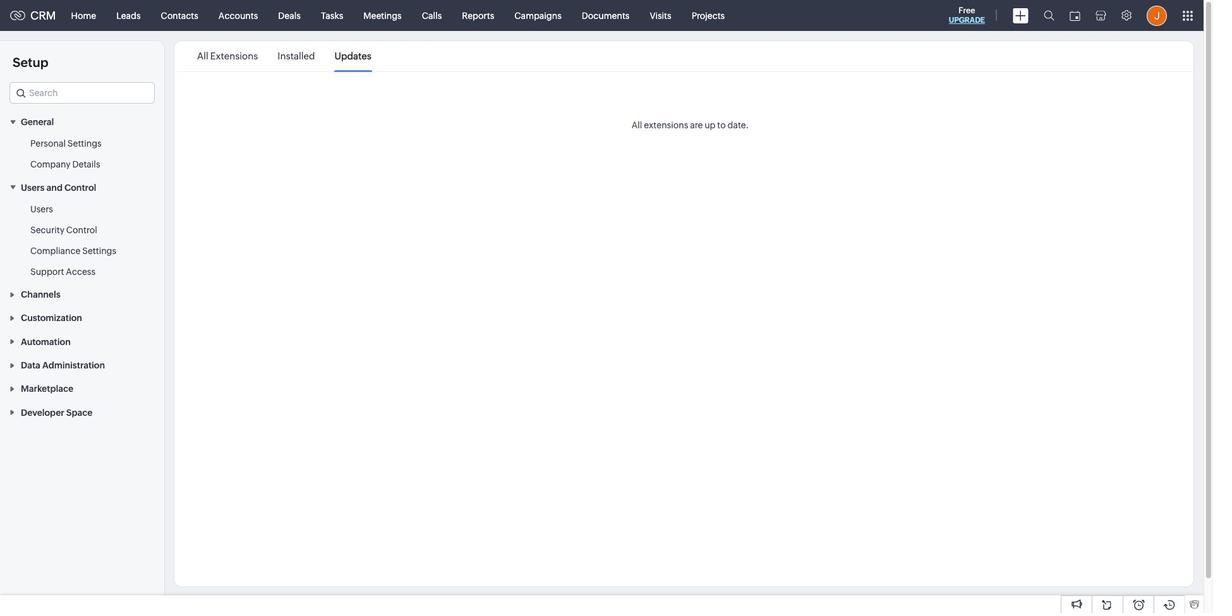 Task type: describe. For each thing, give the bounding box(es) containing it.
control inside region
[[66, 225, 97, 235]]

channels button
[[0, 282, 164, 306]]

channels
[[21, 290, 61, 300]]

users and control button
[[0, 175, 164, 199]]

users for users
[[30, 204, 53, 214]]

calendar image
[[1070, 10, 1081, 21]]

updates
[[335, 51, 372, 61]]

users and control
[[21, 183, 96, 193]]

developer space
[[21, 408, 93, 418]]

users and control region
[[0, 199, 164, 282]]

automation
[[21, 337, 71, 347]]

security control
[[30, 225, 97, 235]]

search image
[[1045, 10, 1055, 21]]

support
[[30, 267, 64, 277]]

accounts link
[[209, 0, 268, 31]]

extensions
[[644, 120, 689, 130]]

tasks
[[321, 10, 344, 21]]

date.
[[728, 120, 749, 130]]

developer
[[21, 408, 64, 418]]

installed link
[[278, 42, 315, 71]]

to
[[718, 120, 726, 130]]

visits
[[650, 10, 672, 21]]

updates link
[[335, 42, 372, 71]]

accounts
[[219, 10, 258, 21]]

meetings link
[[354, 0, 412, 31]]

personal
[[30, 139, 66, 149]]

all for all extensions are up to date.
[[632, 120, 643, 130]]

compliance
[[30, 246, 81, 256]]

administration
[[42, 360, 105, 371]]

control inside dropdown button
[[64, 183, 96, 193]]

company details link
[[30, 158, 100, 171]]

campaigns link
[[505, 0, 572, 31]]

Search text field
[[10, 83, 154, 103]]

installed
[[278, 51, 315, 61]]

developer space button
[[0, 400, 164, 424]]

crm link
[[10, 9, 56, 22]]

free upgrade
[[950, 6, 986, 25]]

settings for compliance settings
[[82, 246, 116, 256]]

personal settings
[[30, 139, 102, 149]]

settings for personal settings
[[68, 139, 102, 149]]

users for users and control
[[21, 183, 45, 193]]

home
[[71, 10, 96, 21]]

visits link
[[640, 0, 682, 31]]

data administration button
[[0, 353, 164, 377]]

all extensions link
[[197, 42, 258, 71]]

marketplace button
[[0, 377, 164, 400]]

space
[[66, 408, 93, 418]]

extensions
[[210, 51, 258, 61]]

calls
[[422, 10, 442, 21]]

deals link
[[268, 0, 311, 31]]

leads link
[[106, 0, 151, 31]]



Task type: locate. For each thing, give the bounding box(es) containing it.
reports link
[[452, 0, 505, 31]]

1 vertical spatial settings
[[82, 246, 116, 256]]

customization button
[[0, 306, 164, 330]]

0 vertical spatial users
[[21, 183, 45, 193]]

profile image
[[1148, 5, 1168, 26]]

support access
[[30, 267, 96, 277]]

settings inside general region
[[68, 139, 102, 149]]

users inside region
[[30, 204, 53, 214]]

compliance settings
[[30, 246, 116, 256]]

settings
[[68, 139, 102, 149], [82, 246, 116, 256]]

control
[[64, 183, 96, 193], [66, 225, 97, 235]]

customization
[[21, 313, 82, 323]]

settings up the details
[[68, 139, 102, 149]]

1 horizontal spatial all
[[632, 120, 643, 130]]

create menu element
[[1006, 0, 1037, 31]]

control up compliance settings
[[66, 225, 97, 235]]

up
[[705, 120, 716, 130]]

documents link
[[572, 0, 640, 31]]

deals
[[278, 10, 301, 21]]

control down the details
[[64, 183, 96, 193]]

all extensions
[[197, 51, 258, 61]]

data
[[21, 360, 40, 371]]

tasks link
[[311, 0, 354, 31]]

security
[[30, 225, 64, 235]]

home link
[[61, 0, 106, 31]]

compliance settings link
[[30, 244, 116, 257]]

are
[[691, 120, 703, 130]]

users left and
[[21, 183, 45, 193]]

profile element
[[1140, 0, 1175, 31]]

settings up access
[[82, 246, 116, 256]]

access
[[66, 267, 96, 277]]

leads
[[116, 10, 141, 21]]

contacts link
[[151, 0, 209, 31]]

upgrade
[[950, 16, 986, 25]]

campaigns
[[515, 10, 562, 21]]

1 vertical spatial control
[[66, 225, 97, 235]]

0 vertical spatial settings
[[68, 139, 102, 149]]

company details
[[30, 160, 100, 170]]

all for all extensions
[[197, 51, 208, 61]]

users
[[21, 183, 45, 193], [30, 204, 53, 214]]

calls link
[[412, 0, 452, 31]]

projects
[[692, 10, 725, 21]]

support access link
[[30, 265, 96, 278]]

users up security
[[30, 204, 53, 214]]

security control link
[[30, 224, 97, 236]]

reports
[[462, 10, 495, 21]]

automation button
[[0, 330, 164, 353]]

contacts
[[161, 10, 198, 21]]

marketplace
[[21, 384, 73, 394]]

data administration
[[21, 360, 105, 371]]

0 vertical spatial all
[[197, 51, 208, 61]]

and
[[46, 183, 63, 193]]

documents
[[582, 10, 630, 21]]

None field
[[9, 82, 155, 104]]

all extensions are up to date.
[[632, 120, 749, 130]]

crm
[[30, 9, 56, 22]]

general
[[21, 117, 54, 127]]

setup
[[13, 55, 48, 70]]

all
[[197, 51, 208, 61], [632, 120, 643, 130]]

personal settings link
[[30, 137, 102, 150]]

search element
[[1037, 0, 1063, 31]]

free
[[959, 6, 976, 15]]

0 horizontal spatial all
[[197, 51, 208, 61]]

projects link
[[682, 0, 736, 31]]

meetings
[[364, 10, 402, 21]]

create menu image
[[1014, 8, 1029, 23]]

settings inside the users and control region
[[82, 246, 116, 256]]

company
[[30, 160, 71, 170]]

details
[[72, 160, 100, 170]]

0 vertical spatial control
[[64, 183, 96, 193]]

users link
[[30, 203, 53, 215]]

general region
[[0, 134, 164, 175]]

1 vertical spatial all
[[632, 120, 643, 130]]

1 vertical spatial users
[[30, 204, 53, 214]]

general button
[[0, 110, 164, 134]]

users inside dropdown button
[[21, 183, 45, 193]]



Task type: vqa. For each thing, say whether or not it's contained in the screenshot.
The Search field
no



